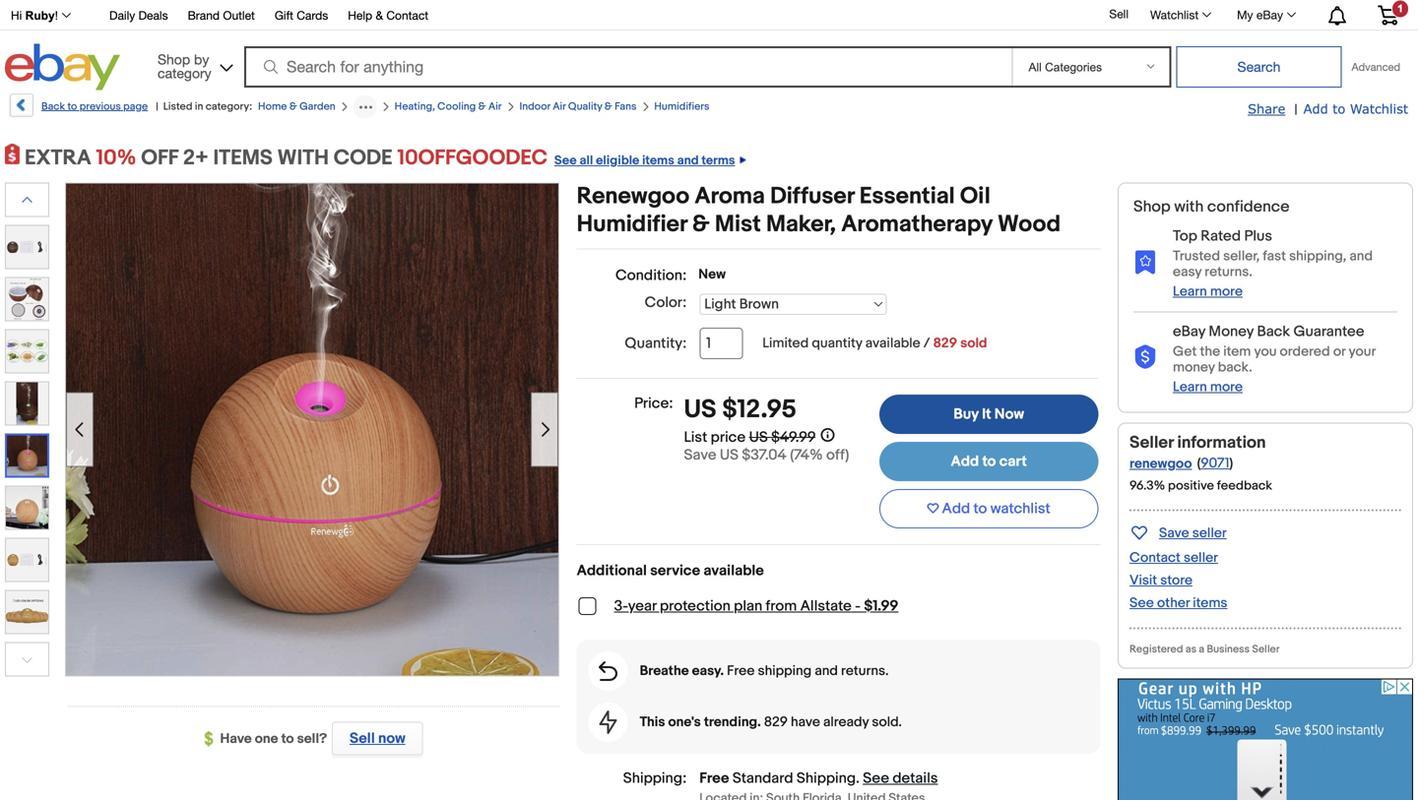 Task type: locate. For each thing, give the bounding box(es) containing it.
learn inside top rated plus trusted seller, fast shipping, and easy returns. learn more
[[1173, 284, 1207, 300]]

learn down easy
[[1173, 284, 1207, 300]]

1 vertical spatial items
[[1193, 595, 1227, 612]]

easy.
[[692, 663, 724, 680]]

watchlist right the sell link
[[1150, 8, 1199, 22]]

seller right business
[[1252, 643, 1280, 656]]

1 horizontal spatial shop
[[1133, 197, 1171, 217]]

to for previous
[[67, 100, 77, 113]]

1 vertical spatial seller
[[1184, 550, 1218, 567]]

0 vertical spatial shop
[[158, 51, 190, 67]]

| right the share button at the right top of the page
[[1294, 101, 1298, 118]]

1 horizontal spatial items
[[1193, 595, 1227, 612]]

shipping
[[797, 770, 856, 788]]

0 horizontal spatial back
[[41, 100, 65, 113]]

1 vertical spatial returns.
[[841, 663, 889, 680]]

with details__icon image left the breathe
[[599, 662, 618, 681]]

seller
[[1130, 433, 1174, 453], [1252, 643, 1280, 656]]

0 vertical spatial and
[[677, 153, 699, 168]]

ebay inside the ebay money back guarantee get the item you ordered or your money back. learn more
[[1173, 323, 1205, 341]]

0 vertical spatial contact
[[386, 8, 428, 22]]

& inside account navigation
[[376, 8, 383, 22]]

gift
[[275, 8, 293, 22]]

air right indoor
[[553, 100, 566, 113]]

0 horizontal spatial |
[[156, 100, 158, 113]]

shop for shop by category
[[158, 51, 190, 67]]

advertisement region
[[1118, 679, 1413, 801]]

shop
[[158, 51, 190, 67], [1133, 197, 1171, 217]]

1 vertical spatial ebay
[[1173, 323, 1205, 341]]

quality
[[568, 100, 602, 113]]

0 vertical spatial returns.
[[1205, 264, 1252, 281]]

returns. inside top rated plus trusted seller, fast shipping, and easy returns. learn more
[[1205, 264, 1252, 281]]

get
[[1173, 344, 1197, 360]]

1 vertical spatial 829
[[764, 714, 788, 731]]

more down seller,
[[1210, 284, 1243, 300]]

0 vertical spatial more
[[1210, 284, 1243, 300]]

see down visit
[[1130, 595, 1154, 612]]

| listed in category:
[[156, 100, 252, 113]]

0 horizontal spatial 829
[[764, 714, 788, 731]]

oil
[[960, 183, 990, 211]]

$1.99
[[864, 598, 899, 616]]

1 vertical spatial add
[[951, 453, 979, 471]]

us left the $37.04
[[720, 447, 739, 464]]

1 air from the left
[[488, 100, 502, 113]]

items right other
[[1193, 595, 1227, 612]]

0 horizontal spatial us
[[684, 395, 717, 425]]

0 horizontal spatial ebay
[[1173, 323, 1205, 341]]

seller up contact seller link
[[1192, 525, 1227, 542]]

returns.
[[1205, 264, 1252, 281], [841, 663, 889, 680]]

| inside share | add to watchlist
[[1294, 101, 1298, 118]]

seller inside button
[[1192, 525, 1227, 542]]

1 horizontal spatial save
[[1159, 525, 1189, 542]]

& right home
[[289, 100, 297, 113]]

standard
[[732, 770, 793, 788]]

air right cooling
[[488, 100, 502, 113]]

quantity
[[812, 335, 862, 352]]

see right the .
[[863, 770, 889, 788]]

0 vertical spatial add
[[1303, 101, 1328, 116]]

1 horizontal spatial and
[[815, 663, 838, 680]]

item
[[1223, 344, 1251, 360]]

and for returns.
[[815, 663, 838, 680]]

add inside button
[[942, 500, 970, 518]]

2 vertical spatial see
[[863, 770, 889, 788]]

1 vertical spatial and
[[1350, 248, 1373, 265]]

maker,
[[766, 211, 836, 239]]

free left standard
[[699, 770, 729, 788]]

with details__icon image left easy
[[1133, 250, 1157, 274]]

previous
[[80, 100, 121, 113]]

seller down save seller
[[1184, 550, 1218, 567]]

0 horizontal spatial seller
[[1130, 433, 1174, 453]]

indoor
[[519, 100, 550, 113]]

see for contact seller visit store see other items
[[1130, 595, 1154, 612]]

0 vertical spatial see
[[554, 153, 577, 168]]

add down buy on the bottom right
[[951, 453, 979, 471]]

1 vertical spatial free
[[699, 770, 729, 788]]

share
[[1248, 101, 1285, 116]]

back.
[[1218, 359, 1252, 376]]

1 horizontal spatial returns.
[[1205, 264, 1252, 281]]

buy it now
[[954, 406, 1024, 423]]

shop for shop with confidence
[[1133, 197, 1171, 217]]

to left watchlist
[[973, 500, 987, 518]]

items inside contact seller visit store see other items
[[1193, 595, 1227, 612]]

to left previous
[[67, 100, 77, 113]]

& left fans
[[605, 100, 612, 113]]

none submit inside shop by category 'banner'
[[1176, 46, 1342, 88]]

1 horizontal spatial ebay
[[1256, 8, 1283, 22]]

0 horizontal spatial see
[[554, 153, 577, 168]]

see inside us $12.95 main content
[[863, 770, 889, 788]]

off)
[[826, 447, 849, 464]]

help & contact
[[348, 8, 428, 22]]

rated
[[1201, 227, 1241, 245]]

1 more from the top
[[1210, 284, 1243, 300]]

see left all
[[554, 153, 577, 168]]

as
[[1186, 643, 1196, 656]]

save inside us $12.95 main content
[[684, 447, 716, 464]]

1 link
[[1366, 0, 1410, 28]]

us up list at the left bottom of page
[[684, 395, 717, 425]]

more inside top rated plus trusted seller, fast shipping, and easy returns. learn more
[[1210, 284, 1243, 300]]

to
[[67, 100, 77, 113], [1333, 101, 1345, 116], [982, 453, 996, 471], [973, 500, 987, 518], [281, 731, 294, 748]]

0 vertical spatial seller
[[1130, 433, 1174, 453]]

shop left by
[[158, 51, 190, 67]]

1 vertical spatial available
[[703, 562, 764, 580]]

1 learn more link from the top
[[1173, 284, 1243, 300]]

1 horizontal spatial sell
[[1109, 7, 1129, 21]]

1 horizontal spatial see
[[863, 770, 889, 788]]

picture 12 of 16 image
[[6, 383, 48, 425]]

0 horizontal spatial air
[[488, 100, 502, 113]]

1 vertical spatial back
[[1257, 323, 1290, 341]]

and left terms
[[677, 153, 699, 168]]

2 learn more link from the top
[[1173, 379, 1243, 396]]

help & contact link
[[348, 5, 428, 27]]

add inside 'link'
[[951, 453, 979, 471]]

to for cart
[[982, 453, 996, 471]]

us
[[684, 395, 717, 425], [749, 429, 768, 447], [720, 447, 739, 464]]

have one to sell?
[[220, 731, 327, 748]]

back
[[41, 100, 65, 113], [1257, 323, 1290, 341]]

0 horizontal spatial and
[[677, 153, 699, 168]]

1 vertical spatial more
[[1210, 379, 1243, 396]]

extra 10% off 2+ items with code 10offgoodec
[[25, 145, 547, 171]]

0 horizontal spatial watchlist
[[1150, 8, 1199, 22]]

seller inside contact seller visit store see other items
[[1184, 550, 1218, 567]]

see for free standard shipping . see details
[[863, 770, 889, 788]]

money
[[1209, 323, 1254, 341]]

1 vertical spatial learn more link
[[1173, 379, 1243, 396]]

contact seller link
[[1130, 550, 1218, 567]]

seller information renewgoo ( 9071 ) 96.3% positive feedback
[[1130, 433, 1272, 494]]

1 vertical spatial watchlist
[[1350, 101, 1408, 116]]

0 horizontal spatial available
[[703, 562, 764, 580]]

0 horizontal spatial returns.
[[841, 663, 889, 680]]

ebay up get
[[1173, 323, 1205, 341]]

add down add to cart 'link'
[[942, 500, 970, 518]]

see inside contact seller visit store see other items
[[1130, 595, 1154, 612]]

save up contact seller link
[[1159, 525, 1189, 542]]

save for save us $37.04 (74% off)
[[684, 447, 716, 464]]

category:
[[206, 100, 252, 113]]

returns. inside us $12.95 main content
[[841, 663, 889, 680]]

2 horizontal spatial and
[[1350, 248, 1373, 265]]

and inside us $12.95 main content
[[815, 663, 838, 680]]

available up the plan
[[703, 562, 764, 580]]

0 vertical spatial free
[[727, 663, 755, 680]]

None submit
[[1176, 46, 1342, 88]]

back left previous
[[41, 100, 65, 113]]

shop left "with"
[[1133, 197, 1171, 217]]

watchlist inside share | add to watchlist
[[1350, 101, 1408, 116]]

returns. up the already
[[841, 663, 889, 680]]

to down advanced link
[[1333, 101, 1345, 116]]

1 horizontal spatial |
[[1294, 101, 1298, 118]]

with details__icon image left get
[[1133, 345, 1157, 370]]

-
[[855, 598, 861, 616]]

1 vertical spatial seller
[[1252, 643, 1280, 656]]

or
[[1333, 344, 1346, 360]]

with details__icon image
[[1133, 250, 1157, 274], [1133, 345, 1157, 370], [599, 662, 618, 681], [599, 711, 617, 735]]

sell inside "link"
[[350, 730, 375, 748]]

2 more from the top
[[1210, 379, 1243, 396]]

1 vertical spatial see
[[1130, 595, 1154, 612]]

2 horizontal spatial see
[[1130, 595, 1154, 612]]

shipping:
[[623, 770, 687, 788]]

home
[[258, 100, 287, 113]]

1 horizontal spatial contact
[[1130, 550, 1181, 567]]

& inside "renewgoo aroma diffuser essential oil humidifier & mist maker, aromatherapy wood"
[[692, 211, 710, 239]]

returns. down rated
[[1205, 264, 1252, 281]]

1 vertical spatial learn
[[1173, 379, 1207, 396]]

renewgoo
[[577, 183, 689, 211]]

1 vertical spatial shop
[[1133, 197, 1171, 217]]

save inside button
[[1159, 525, 1189, 542]]

free right easy.
[[727, 663, 755, 680]]

to inside 'link'
[[982, 453, 996, 471]]

0 vertical spatial learn
[[1173, 284, 1207, 300]]

home & garden link
[[258, 100, 335, 113]]

us down the $12.95
[[749, 429, 768, 447]]

learn down money
[[1173, 379, 1207, 396]]

guarantee
[[1293, 323, 1364, 341]]

0 vertical spatial sell
[[1109, 7, 1129, 21]]

learn more link for rated
[[1173, 284, 1243, 300]]

outlet
[[223, 8, 255, 22]]

save down us $12.95
[[684, 447, 716, 464]]

cart
[[999, 453, 1027, 471]]

more down back.
[[1210, 379, 1243, 396]]

help
[[348, 8, 372, 22]]

1 vertical spatial contact
[[1130, 550, 1181, 567]]

learn more link down money
[[1173, 379, 1243, 396]]

0 horizontal spatial contact
[[386, 8, 428, 22]]

seller up the renewgoo link
[[1130, 433, 1174, 453]]

829 left have
[[764, 714, 788, 731]]

0 horizontal spatial items
[[642, 153, 674, 168]]

learn more link down easy
[[1173, 284, 1243, 300]]

feedback
[[1217, 478, 1272, 494]]

ebay right my
[[1256, 8, 1283, 22]]

daily deals
[[109, 8, 168, 22]]

price
[[711, 429, 746, 447]]

0 vertical spatial watchlist
[[1150, 8, 1199, 22]]

0 horizontal spatial sell
[[350, 730, 375, 748]]

1 horizontal spatial watchlist
[[1350, 101, 1408, 116]]

brand outlet
[[188, 8, 255, 22]]

picture 16 of 16 image
[[6, 591, 48, 634]]

1 horizontal spatial back
[[1257, 323, 1290, 341]]

shop by category button
[[149, 44, 237, 86]]

1 horizontal spatial 829
[[933, 335, 957, 352]]

829 right /
[[933, 335, 957, 352]]

1 vertical spatial save
[[1159, 525, 1189, 542]]

category
[[158, 65, 211, 81]]

account navigation
[[0, 0, 1413, 31]]

2 vertical spatial and
[[815, 663, 838, 680]]

2 learn from the top
[[1173, 379, 1207, 396]]

visit store link
[[1130, 573, 1193, 589]]

| left listed
[[156, 100, 158, 113]]

& left "mist"
[[692, 211, 710, 239]]

sell left watchlist link
[[1109, 7, 1129, 21]]

shop inside 'shop by category'
[[158, 51, 190, 67]]

2 vertical spatial add
[[942, 500, 970, 518]]

0 vertical spatial learn more link
[[1173, 284, 1243, 300]]

one's
[[668, 714, 701, 731]]

with details__icon image left "this"
[[599, 711, 617, 735]]

available left /
[[865, 335, 920, 352]]

and inside top rated plus trusted seller, fast shipping, and easy returns. learn more
[[1350, 248, 1373, 265]]

9071
[[1201, 455, 1229, 472]]

1
[[1397, 2, 1403, 15]]

to inside button
[[973, 500, 987, 518]]

shop by category
[[158, 51, 211, 81]]

1 horizontal spatial available
[[865, 335, 920, 352]]

limited quantity available / 829 sold
[[762, 335, 987, 352]]

more
[[1210, 284, 1243, 300], [1210, 379, 1243, 396]]

contact right help
[[386, 8, 428, 22]]

now
[[994, 406, 1024, 423]]

2 horizontal spatial us
[[749, 429, 768, 447]]

buy
[[954, 406, 979, 423]]

add for add to watchlist
[[942, 500, 970, 518]]

back up you
[[1257, 323, 1290, 341]]

save us $37.04 (74% off)
[[684, 447, 849, 464]]

0 vertical spatial seller
[[1192, 525, 1227, 542]]

this
[[640, 714, 665, 731]]

sell inside account navigation
[[1109, 7, 1129, 21]]

sell now
[[350, 730, 405, 748]]

contact up visit store link
[[1130, 550, 1181, 567]]

& right help
[[376, 8, 383, 22]]

aroma
[[695, 183, 765, 211]]

0 vertical spatial save
[[684, 447, 716, 464]]

top rated plus trusted seller, fast shipping, and easy returns. learn more
[[1173, 227, 1373, 300]]

to left the cart
[[982, 453, 996, 471]]

0 horizontal spatial shop
[[158, 51, 190, 67]]

watchlist down advanced link
[[1350, 101, 1408, 116]]

and right shipping
[[815, 663, 838, 680]]

1 vertical spatial sell
[[350, 730, 375, 748]]

plan
[[734, 598, 762, 616]]

and right shipping,
[[1350, 248, 1373, 265]]

0 horizontal spatial save
[[684, 447, 716, 464]]

items
[[642, 153, 674, 168], [1193, 595, 1227, 612]]

items right eligible
[[642, 153, 674, 168]]

1 learn from the top
[[1173, 284, 1207, 300]]

add right share
[[1303, 101, 1328, 116]]

you
[[1254, 344, 1277, 360]]

0 vertical spatial items
[[642, 153, 674, 168]]

learn more link for money
[[1173, 379, 1243, 396]]

sell left now
[[350, 730, 375, 748]]

registered as a business seller
[[1130, 643, 1280, 656]]

1 horizontal spatial air
[[553, 100, 566, 113]]

contact inside contact seller visit store see other items
[[1130, 550, 1181, 567]]

shop with confidence
[[1133, 197, 1290, 217]]

add inside share | add to watchlist
[[1303, 101, 1328, 116]]

humidifier
[[577, 211, 687, 239]]

0 vertical spatial ebay
[[1256, 8, 1283, 22]]

plus
[[1244, 227, 1272, 245]]

0 vertical spatial available
[[865, 335, 920, 352]]

.
[[856, 770, 860, 788]]

save seller
[[1159, 525, 1227, 542]]



Task type: vqa. For each thing, say whether or not it's contained in the screenshot.
4 Goodyear Wrangler SteadFast HT 275/60R20 115H All Season Tires 70K Mi Warranty $922.88 $1,355.88 | 32% off Free shipping
no



Task type: describe. For each thing, give the bounding box(es) containing it.
renewgoo aroma diffuser essential oil humidifier & mist maker, aromatherapy wood - picture 13 of 16 image
[[66, 184, 558, 676]]

extra
[[25, 145, 91, 171]]

indoor air quality & fans link
[[519, 100, 637, 113]]

it
[[982, 406, 991, 423]]

in
[[195, 100, 203, 113]]

shipping
[[758, 663, 812, 680]]

seller inside seller information renewgoo ( 9071 ) 96.3% positive feedback
[[1130, 433, 1174, 453]]

96.3%
[[1130, 478, 1165, 494]]

with details__icon image for breathe easy.
[[599, 662, 618, 681]]

ebay inside account navigation
[[1256, 8, 1283, 22]]

2 air from the left
[[553, 100, 566, 113]]

& right cooling
[[478, 100, 486, 113]]

ebay money back guarantee get the item you ordered or your money back. learn more
[[1173, 323, 1376, 396]]

diffuser
[[770, 183, 854, 211]]

trusted
[[1173, 248, 1220, 265]]

with details__icon image for top rated plus
[[1133, 250, 1157, 274]]

back to previous page
[[41, 100, 148, 113]]

1 horizontal spatial seller
[[1252, 643, 1280, 656]]

my ebay link
[[1226, 3, 1305, 27]]

$37.04
[[742, 447, 787, 464]]

heating, cooling & air
[[395, 100, 502, 113]]

10offgoodec
[[397, 145, 547, 171]]

more inside the ebay money back guarantee get the item you ordered or your money back. learn more
[[1210, 379, 1243, 396]]

already
[[823, 714, 869, 731]]

Search for anything text field
[[247, 48, 1008, 86]]

heating, cooling & air link
[[395, 100, 502, 113]]

mist
[[715, 211, 761, 239]]

all
[[579, 153, 593, 168]]

one
[[255, 731, 278, 748]]

essential
[[859, 183, 955, 211]]

add to watchlist button
[[879, 489, 1098, 529]]

have
[[791, 714, 820, 731]]

to inside share | add to watchlist
[[1333, 101, 1345, 116]]

hi ruby !
[[11, 9, 58, 22]]

gift cards
[[275, 8, 328, 22]]

dollar sign image
[[204, 732, 220, 748]]

add to watchlist link
[[1303, 100, 1408, 118]]

buy it now link
[[879, 395, 1098, 434]]

hi
[[11, 9, 22, 22]]

back inside the ebay money back guarantee get the item you ordered or your money back. learn more
[[1257, 323, 1290, 341]]

shop by category banner
[[0, 0, 1413, 96]]

cards
[[297, 8, 328, 22]]

picture 9 of 16 image
[[6, 226, 48, 268]]

0 vertical spatial back
[[41, 100, 65, 113]]

)
[[1229, 455, 1233, 472]]

us $12.95 main content
[[577, 183, 1100, 801]]

additional service available
[[577, 562, 764, 580]]

from
[[766, 598, 797, 616]]

visit
[[1130, 573, 1157, 589]]

humidifiers link
[[654, 100, 709, 113]]

seller for save
[[1192, 525, 1227, 542]]

allstate
[[800, 598, 852, 616]]

add to watchlist
[[942, 500, 1050, 518]]

$49.99
[[771, 429, 816, 447]]

picture 14 of 16 image
[[6, 487, 48, 529]]

1 horizontal spatial us
[[720, 447, 739, 464]]

protection
[[660, 598, 731, 616]]

terms
[[702, 153, 735, 168]]

see other items link
[[1130, 595, 1227, 612]]

sell now link
[[327, 722, 423, 756]]

0 vertical spatial 829
[[933, 335, 957, 352]]

us $12.95
[[684, 395, 797, 425]]

save for save seller
[[1159, 525, 1189, 542]]

trending.
[[704, 714, 761, 731]]

watchlist link
[[1139, 3, 1220, 27]]

wood
[[998, 211, 1061, 239]]

with
[[1174, 197, 1204, 217]]

see inside see all eligible items and terms link
[[554, 153, 577, 168]]

sell?
[[297, 731, 327, 748]]

renewgoo
[[1130, 456, 1192, 473]]

free standard shipping . see details
[[699, 770, 938, 788]]

9071 link
[[1201, 455, 1229, 472]]

listed
[[163, 100, 193, 113]]

Quantity: text field
[[699, 328, 743, 359]]

learn inside the ebay money back guarantee get the item you ordered or your money back. learn more
[[1173, 379, 1207, 396]]

contact inside account navigation
[[386, 8, 428, 22]]

quantity:
[[625, 335, 687, 353]]

add for add to cart
[[951, 453, 979, 471]]

and for terms
[[677, 153, 699, 168]]

now
[[378, 730, 405, 748]]

share button
[[1248, 100, 1285, 118]]

(
[[1197, 455, 1201, 472]]

!
[[55, 9, 58, 22]]

save seller button
[[1130, 521, 1227, 544]]

watchlist inside account navigation
[[1150, 8, 1199, 22]]

details
[[893, 770, 938, 788]]

renewgoo aroma diffuser essential oil humidifier & mist maker, aromatherapy wood
[[577, 183, 1061, 239]]

to right 'one'
[[281, 731, 294, 748]]

contact seller visit store see other items
[[1130, 550, 1227, 612]]

daily
[[109, 8, 135, 22]]

$12.95
[[722, 395, 797, 425]]

available for quantity
[[865, 335, 920, 352]]

shipping,
[[1289, 248, 1346, 265]]

my
[[1237, 8, 1253, 22]]

sell for sell now
[[350, 730, 375, 748]]

picture 10 of 16 image
[[6, 278, 48, 321]]

seller for contact
[[1184, 550, 1218, 567]]

picture 15 of 16 image
[[6, 539, 48, 582]]

to for watchlist
[[973, 500, 987, 518]]

store
[[1160, 573, 1193, 589]]

3-year protection plan from allstate - $1.99
[[614, 598, 899, 616]]

with details__icon image for this one's trending.
[[599, 711, 617, 735]]

condition:
[[615, 267, 687, 285]]

2+
[[183, 145, 209, 171]]

(74%
[[790, 447, 823, 464]]

confidence
[[1207, 197, 1290, 217]]

available for service
[[703, 562, 764, 580]]

items
[[213, 145, 273, 171]]

picture 13 of 16 image
[[7, 436, 47, 476]]

a
[[1199, 643, 1204, 656]]

service
[[650, 562, 700, 580]]

seller,
[[1223, 248, 1260, 265]]

picture 11 of 16 image
[[6, 330, 48, 373]]

money
[[1173, 359, 1215, 376]]

sold.
[[872, 714, 902, 731]]

with details__icon image for ebay money back guarantee
[[1133, 345, 1157, 370]]

sell link
[[1100, 7, 1137, 21]]

sell for sell
[[1109, 7, 1129, 21]]

advanced
[[1352, 61, 1400, 73]]

garden
[[299, 100, 335, 113]]



